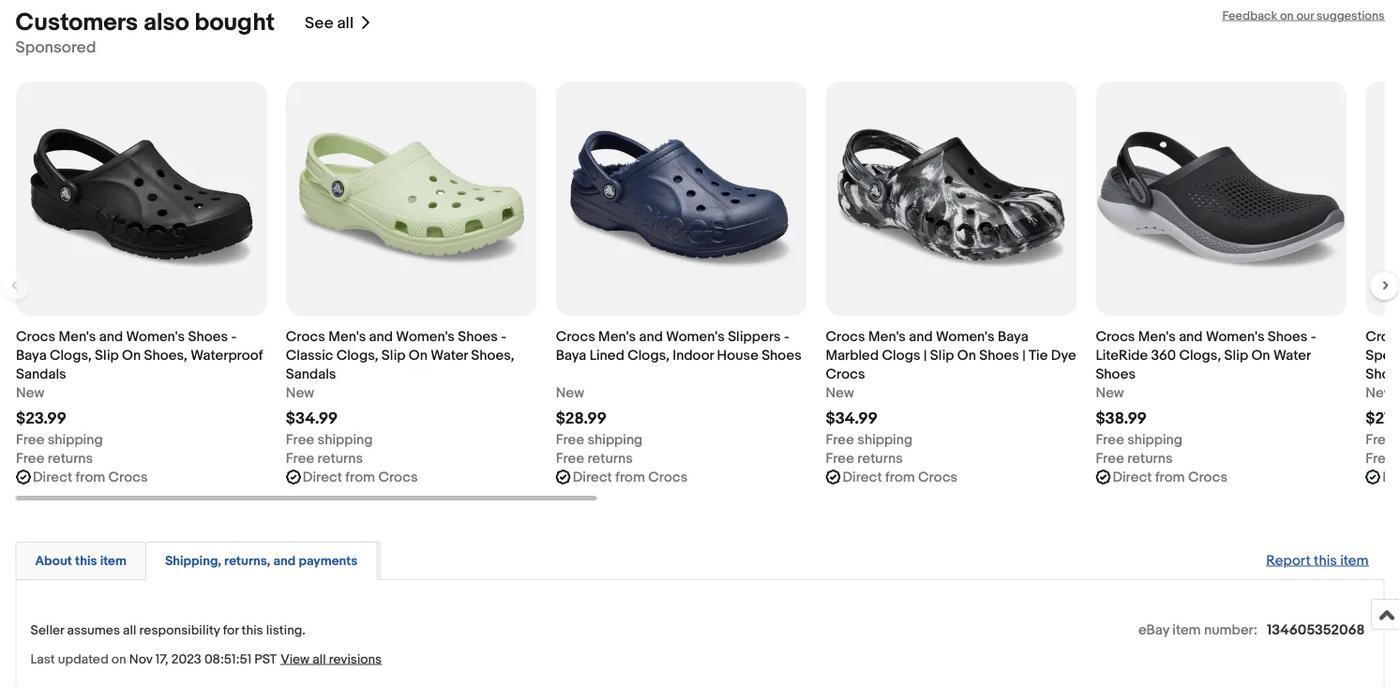 Task type: describe. For each thing, give the bounding box(es) containing it.
for
[[223, 623, 239, 639]]

new inside crocs men's and women's shoes - baya clogs, slip on shoes, waterproof sandals new $23.99 free shipping free returns
[[15, 384, 44, 401]]

view all revisions link
[[277, 651, 382, 668]]

new text field for $34.99
[[285, 384, 314, 402]]

ebay
[[1138, 622, 1169, 639]]

feedback on our suggestions
[[1222, 8, 1385, 23]]

returns for $38.99
[[1127, 450, 1172, 467]]

direct for $34.99
[[302, 469, 342, 486]]

shipping, returns, and payments button
[[165, 552, 358, 570]]

direct for $38.99
[[1112, 469, 1152, 486]]

direct from crocs text field for $34.99
[[302, 468, 417, 487]]

$27.9 text field
[[1365, 409, 1400, 429]]

slippers
[[727, 328, 780, 345]]

1 horizontal spatial item
[[1172, 622, 1201, 639]]

0 horizontal spatial all
[[123, 623, 136, 639]]

shipping for $34.99
[[317, 431, 372, 448]]

from for $34.99
[[345, 469, 375, 486]]

pst
[[254, 652, 277, 668]]

$34.99 text field for shipping
[[285, 409, 337, 429]]

marbled
[[825, 347, 878, 364]]

new inside crocs men's and women's shoes - literide 360 clogs, slip on water shoes new $38.99 free shipping free returns
[[1095, 384, 1124, 401]]

2 | from the left
[[1022, 347, 1025, 364]]

dye
[[1050, 347, 1076, 364]]

women's for crocs
[[935, 328, 994, 345]]

and for $34.99
[[369, 328, 392, 345]]

Dir text field
[[1382, 468, 1400, 487]]

from for $38.99
[[1155, 469, 1184, 486]]

slip inside crocs men's and women's shoes - literide 360 clogs, slip on water shoes new $38.99 free shipping free returns
[[1224, 347, 1248, 364]]

water inside crocs men's and women's shoes - literide 360 clogs, slip on water shoes new $38.99 free shipping free returns
[[1273, 347, 1310, 364]]

$28.99 text field
[[555, 409, 606, 429]]

free shipping text field for $34.99
[[825, 430, 912, 449]]

from for $23.99
[[75, 469, 105, 486]]

crocs men's and women's shoes - baya clogs, slip on shoes, waterproof sandals new $23.99 free shipping free returns
[[15, 328, 262, 467]]

free returns text field for $34.99
[[825, 449, 902, 468]]

1 | from the left
[[923, 347, 926, 364]]

feedback
[[1222, 8, 1277, 23]]

baya for crocs men's and women's slippers - baya lined clogs, indoor house shoes
[[555, 347, 586, 364]]

slip for $23.99
[[94, 347, 118, 364]]

seller assumes all responsibility for this listing.
[[30, 623, 306, 639]]

baya for crocs men's and women's shoes - baya clogs, slip on shoes, waterproof sandals new $23.99 free shipping free returns
[[15, 347, 46, 364]]

crocs new $27.9 free s free r
[[1365, 328, 1400, 467]]

Free r text field
[[1365, 449, 1400, 468]]

direct from crocs for $23.99
[[32, 469, 147, 486]]

shipping inside crocs men's and women's baya marbled clogs | slip on shoes | tie dye crocs new $34.99 free shipping free returns
[[857, 431, 912, 448]]

360
[[1151, 347, 1175, 364]]

$23.99 text field
[[15, 409, 66, 429]]

2023
[[171, 652, 201, 668]]

$34.99 inside crocs men's and women's baya marbled clogs | slip on shoes | tie dye crocs new $34.99 free shipping free returns
[[825, 409, 877, 429]]

sponsored
[[15, 38, 96, 57]]

crocs men's and women's shoes - literide 360 clogs, slip on water shoes new $38.99 free shipping free returns
[[1095, 328, 1316, 467]]

see all
[[305, 13, 354, 33]]

free returns text field for $28.99
[[555, 449, 632, 468]]

new text field for $28.99
[[555, 384, 584, 402]]

and for $38.99
[[1178, 328, 1202, 345]]

and inside crocs men's and women's slippers - baya lined clogs, indoor house shoes
[[639, 328, 662, 345]]

from for crocs
[[885, 469, 915, 486]]

listing.
[[266, 623, 306, 639]]

report this item
[[1266, 552, 1369, 569]]

$34.99 text field for $34.99
[[825, 409, 877, 429]]

shoes, inside crocs men's and women's shoes - baya clogs, slip on shoes, waterproof sandals new $23.99 free shipping free returns
[[143, 347, 187, 364]]

item for about this item
[[100, 553, 126, 569]]

new text field for $23.99
[[15, 384, 44, 402]]

$38.99
[[1095, 409, 1146, 429]]

this for report
[[1314, 552, 1337, 569]]

- inside crocs men's and women's slippers - baya lined clogs, indoor house shoes
[[783, 328, 789, 345]]

tab list containing about this item
[[15, 538, 1385, 580]]

new inside 'crocs new $27.9 free s free r'
[[1365, 384, 1393, 401]]

customers also bought
[[15, 8, 275, 38]]

see all link
[[305, 8, 372, 38]]

shipping, returns, and payments
[[165, 553, 358, 569]]

2 direct from crocs text field from the left
[[572, 468, 687, 487]]

suggestions
[[1317, 8, 1385, 23]]

crocs inside text field
[[108, 469, 147, 486]]

2 horizontal spatial all
[[337, 13, 354, 33]]

on for crocs
[[957, 347, 976, 364]]

crocs men's and women's baya marbled clogs | slip on shoes | tie dye crocs new $34.99 free shipping free returns
[[825, 328, 1076, 467]]

water inside crocs men's and women's shoes - classic clogs, slip on water shoes, sandals new $34.99 free shipping free returns
[[430, 347, 467, 364]]

updated
[[58, 652, 108, 668]]

clogs, inside crocs men's and women's shoes - baya clogs, slip on shoes, waterproof sandals new $23.99 free shipping free returns
[[49, 347, 91, 364]]

returns,
[[224, 553, 270, 569]]

free returns text field for $23.99
[[15, 449, 93, 468]]

clogs, inside crocs men's and women's shoes - literide 360 clogs, slip on water shoes new $38.99 free shipping free returns
[[1179, 347, 1221, 364]]

direct from crocs for $34.99
[[302, 469, 417, 486]]

3 direct from the left
[[572, 469, 612, 486]]

dir
[[1382, 469, 1400, 486]]

also
[[143, 8, 189, 38]]

men's for $34.99
[[328, 328, 365, 345]]

3 from from the left
[[615, 469, 645, 486]]

waterproof
[[190, 347, 262, 364]]

shipping,
[[165, 553, 221, 569]]

$23.99
[[15, 409, 66, 429]]

3 direct from crocs from the left
[[572, 469, 687, 486]]

s
[[1397, 431, 1400, 448]]

men's for crocs
[[868, 328, 905, 345]]

shipping for $23.99
[[47, 431, 102, 448]]

shoes, inside crocs men's and women's shoes - classic clogs, slip on water shoes, sandals new $34.99 free shipping free returns
[[471, 347, 514, 364]]

last updated on nov 17, 2023 08:51:51 pst view all revisions
[[30, 652, 382, 668]]

our
[[1296, 8, 1314, 23]]

direct from crocs for $38.99
[[1112, 469, 1227, 486]]

report
[[1266, 552, 1311, 569]]

clogs, inside crocs men's and women's slippers - baya lined clogs, indoor house shoes
[[627, 347, 669, 364]]

returns for $34.99
[[317, 450, 362, 467]]

and for crocs
[[908, 328, 932, 345]]

shoes inside crocs men's and women's slippers - baya lined clogs, indoor house shoes
[[761, 347, 801, 364]]

crocs men's and women's shoes - classic clogs, slip on water shoes, sandals new $34.99 free shipping free returns
[[285, 328, 514, 467]]

men's inside crocs men's and women's slippers - baya lined clogs, indoor house shoes
[[598, 328, 635, 345]]



Task type: locate. For each thing, give the bounding box(es) containing it.
new $28.99 free shipping free returns
[[555, 384, 642, 467]]

See all text field
[[305, 13, 354, 33]]

number:
[[1204, 622, 1258, 639]]

$27.9
[[1365, 409, 1400, 429]]

nov
[[129, 652, 152, 668]]

new text field down classic in the bottom of the page
[[285, 384, 314, 402]]

bought
[[194, 8, 275, 38]]

| left tie on the right bottom of page
[[1022, 347, 1025, 364]]

new down marbled
[[825, 384, 854, 401]]

1 shoes, from the left
[[143, 347, 187, 364]]

2 men's from the left
[[328, 328, 365, 345]]

this right report on the right bottom of page
[[1314, 552, 1337, 569]]

tab list
[[15, 538, 1385, 580]]

2 - from the left
[[501, 328, 506, 345]]

1 horizontal spatial new text field
[[1095, 384, 1124, 402]]

new up "$23.99"
[[15, 384, 44, 401]]

on inside crocs men's and women's shoes - baya clogs, slip on shoes, waterproof sandals new $23.99 free shipping free returns
[[121, 347, 140, 364]]

returns inside crocs men's and women's shoes - classic clogs, slip on water shoes, sandals new $34.99 free shipping free returns
[[317, 450, 362, 467]]

0 horizontal spatial free shipping text field
[[15, 430, 102, 449]]

sandals inside crocs men's and women's shoes - classic clogs, slip on water shoes, sandals new $34.99 free shipping free returns
[[285, 366, 336, 383]]

on inside crocs men's and women's shoes - literide 360 clogs, slip on water shoes new $38.99 free shipping free returns
[[1251, 347, 1270, 364]]

new text field up "$23.99"
[[15, 384, 44, 402]]

1 from from the left
[[75, 469, 105, 486]]

0 horizontal spatial $34.99
[[285, 409, 337, 429]]

3 slip from the left
[[930, 347, 954, 364]]

new text field for $38.99
[[1095, 384, 1124, 402]]

5 returns from the left
[[1127, 450, 1172, 467]]

0 horizontal spatial item
[[100, 553, 126, 569]]

3 men's from the left
[[598, 328, 635, 345]]

baya inside crocs men's and women's baya marbled clogs | slip on shoes | tie dye crocs new $34.99 free shipping free returns
[[997, 328, 1028, 345]]

3 - from the left
[[783, 328, 789, 345]]

2 direct from crocs from the left
[[302, 469, 417, 486]]

house
[[717, 347, 758, 364]]

men's inside crocs men's and women's shoes - classic clogs, slip on water shoes, sandals new $34.99 free shipping free returns
[[328, 328, 365, 345]]

1 horizontal spatial this
[[242, 623, 263, 639]]

1 horizontal spatial free shipping text field
[[1095, 430, 1182, 449]]

clogs,
[[49, 347, 91, 364], [336, 347, 378, 364], [627, 347, 669, 364], [1179, 347, 1221, 364]]

men's for $23.99
[[58, 328, 96, 345]]

Direct from Crocs text field
[[302, 468, 417, 487], [572, 468, 687, 487], [842, 468, 957, 487], [1112, 468, 1227, 487]]

women's for $23.99
[[126, 328, 184, 345]]

3 new text field from the left
[[825, 384, 854, 402]]

1 water from the left
[[430, 347, 467, 364]]

- for $23.99
[[231, 328, 236, 345]]

clogs, up "$23.99" text field
[[49, 347, 91, 364]]

revisions
[[329, 652, 382, 668]]

shipping
[[47, 431, 102, 448], [317, 431, 372, 448], [587, 431, 642, 448], [857, 431, 912, 448], [1127, 431, 1182, 448]]

indoor
[[672, 347, 713, 364]]

Sponsored text field
[[15, 38, 96, 57]]

0 horizontal spatial shoes,
[[143, 347, 187, 364]]

shoes inside crocs men's and women's shoes - classic clogs, slip on water shoes, sandals new $34.99 free shipping free returns
[[457, 328, 497, 345]]

- for $38.99
[[1310, 328, 1316, 345]]

New text field
[[15, 384, 44, 402], [285, 384, 314, 402], [825, 384, 854, 402], [1365, 384, 1393, 402]]

2 free shipping text field from the left
[[1095, 430, 1182, 449]]

free returns text field down $28.99 text box
[[555, 449, 632, 468]]

women's inside crocs men's and women's slippers - baya lined clogs, indoor house shoes
[[666, 328, 724, 345]]

about
[[35, 553, 72, 569]]

| right clogs on the bottom right of the page
[[923, 347, 926, 364]]

on for $34.99
[[408, 347, 427, 364]]

5 direct from crocs from the left
[[1112, 469, 1227, 486]]

item inside button
[[100, 553, 126, 569]]

men's up "$23.99"
[[58, 328, 96, 345]]

slip inside crocs men's and women's shoes - baya clogs, slip on shoes, waterproof sandals new $23.99 free shipping free returns
[[94, 347, 118, 364]]

new
[[15, 384, 44, 401], [285, 384, 314, 401], [555, 384, 584, 401], [825, 384, 854, 401], [1095, 384, 1124, 401], [1365, 384, 1393, 401]]

4 direct from the left
[[842, 469, 882, 486]]

on left nov
[[111, 652, 126, 668]]

2 on from the left
[[408, 347, 427, 364]]

2 new text field from the left
[[285, 384, 314, 402]]

2 horizontal spatial free returns text field
[[1095, 449, 1172, 468]]

1 - from the left
[[231, 328, 236, 345]]

2 $34.99 text field from the left
[[825, 409, 877, 429]]

all up nov
[[123, 623, 136, 639]]

women's
[[126, 328, 184, 345], [396, 328, 454, 345], [666, 328, 724, 345], [935, 328, 994, 345], [1205, 328, 1264, 345]]

on inside crocs men's and women's shoes - classic clogs, slip on water shoes, sandals new $34.99 free shipping free returns
[[408, 347, 427, 364]]

2 horizontal spatial baya
[[997, 328, 1028, 345]]

direct from crocs for crocs
[[842, 469, 957, 486]]

women's inside crocs men's and women's shoes - literide 360 clogs, slip on water shoes new $38.99 free shipping free returns
[[1205, 328, 1264, 345]]

$34.99 text field
[[285, 409, 337, 429], [825, 409, 877, 429]]

1 horizontal spatial free returns text field
[[555, 449, 632, 468]]

and
[[99, 328, 123, 345], [369, 328, 392, 345], [639, 328, 662, 345], [908, 328, 932, 345], [1178, 328, 1202, 345], [273, 553, 296, 569]]

sandals inside crocs men's and women's shoes - baya clogs, slip on shoes, waterproof sandals new $23.99 free shipping free returns
[[15, 366, 66, 383]]

4 on from the left
[[1251, 347, 1270, 364]]

1 horizontal spatial on
[[1280, 8, 1294, 23]]

and inside crocs men's and women's baya marbled clogs | slip on shoes | tie dye crocs new $34.99 free shipping free returns
[[908, 328, 932, 345]]

3 free shipping text field from the left
[[825, 430, 912, 449]]

baya inside crocs men's and women's shoes - baya clogs, slip on shoes, waterproof sandals new $23.99 free shipping free returns
[[15, 347, 46, 364]]

and inside the shipping, returns, and payments button
[[273, 553, 296, 569]]

2 new from the left
[[285, 384, 314, 401]]

2 new text field from the left
[[1095, 384, 1124, 402]]

$34.99 text field down classic in the bottom of the page
[[285, 409, 337, 429]]

5 shipping from the left
[[1127, 431, 1182, 448]]

1 free shipping text field from the left
[[285, 430, 372, 449]]

1 horizontal spatial free returns text field
[[825, 449, 902, 468]]

ebay item number: 134605352068
[[1138, 622, 1365, 639]]

1 $34.99 text field from the left
[[285, 409, 337, 429]]

2 water from the left
[[1273, 347, 1310, 364]]

shoes
[[188, 328, 227, 345], [457, 328, 497, 345], [1267, 328, 1307, 345], [761, 347, 801, 364], [979, 347, 1019, 364], [1095, 366, 1135, 383]]

this right for
[[242, 623, 263, 639]]

all right see on the left top of page
[[337, 13, 354, 33]]

0 horizontal spatial water
[[430, 347, 467, 364]]

$34.99 inside crocs men's and women's shoes - classic clogs, slip on water shoes, sandals new $34.99 free shipping free returns
[[285, 409, 337, 429]]

4 slip from the left
[[1224, 347, 1248, 364]]

1 horizontal spatial $34.99 text field
[[825, 409, 877, 429]]

1 shipping from the left
[[47, 431, 102, 448]]

$34.99 text field down marbled
[[825, 409, 877, 429]]

returns for $23.99
[[47, 450, 93, 467]]

about this item button
[[35, 552, 126, 570]]

men's inside crocs men's and women's shoes - baya clogs, slip on shoes, waterproof sandals new $23.99 free shipping free returns
[[58, 328, 96, 345]]

4 from from the left
[[885, 469, 915, 486]]

feedback on our suggestions link
[[1222, 8, 1385, 23]]

4 - from the left
[[1310, 328, 1316, 345]]

new text field down marbled
[[825, 384, 854, 402]]

0 horizontal spatial |
[[923, 347, 926, 364]]

2 shoes, from the left
[[471, 347, 514, 364]]

women's for $34.99
[[396, 328, 454, 345]]

$28.99
[[555, 409, 606, 429]]

shoes inside crocs men's and women's shoes - baya clogs, slip on shoes, waterproof sandals new $23.99 free shipping free returns
[[188, 328, 227, 345]]

direct for crocs
[[842, 469, 882, 486]]

free shipping text field down $28.99 text box
[[555, 430, 642, 449]]

4 shipping from the left
[[857, 431, 912, 448]]

shipping for $38.99
[[1127, 431, 1182, 448]]

3 new from the left
[[555, 384, 584, 401]]

baya
[[997, 328, 1028, 345], [15, 347, 46, 364], [555, 347, 586, 364]]

0 horizontal spatial sandals
[[15, 366, 66, 383]]

2 slip from the left
[[381, 347, 405, 364]]

3 shipping from the left
[[587, 431, 642, 448]]

1 horizontal spatial shoes,
[[471, 347, 514, 364]]

2 vertical spatial all
[[312, 652, 326, 668]]

new inside crocs men's and women's shoes - classic clogs, slip on water shoes, sandals new $34.99 free shipping free returns
[[285, 384, 314, 401]]

returns
[[47, 450, 93, 467], [317, 450, 362, 467], [587, 450, 632, 467], [857, 450, 902, 467], [1127, 450, 1172, 467]]

2 free shipping text field from the left
[[555, 430, 642, 449]]

1 returns from the left
[[47, 450, 93, 467]]

slip
[[94, 347, 118, 364], [381, 347, 405, 364], [930, 347, 954, 364], [1224, 347, 1248, 364]]

Free shipping text field
[[285, 430, 372, 449], [555, 430, 642, 449], [825, 430, 912, 449]]

men's inside crocs men's and women's shoes - literide 360 clogs, slip on water shoes new $38.99 free shipping free returns
[[1138, 328, 1175, 345]]

returns inside crocs men's and women's shoes - literide 360 clogs, slip on water shoes new $38.99 free shipping free returns
[[1127, 450, 1172, 467]]

customers
[[15, 8, 138, 38]]

item
[[1340, 552, 1369, 569], [100, 553, 126, 569], [1172, 622, 1201, 639]]

slip for $34.99
[[381, 347, 405, 364]]

free shipping text field down marbled
[[825, 430, 912, 449]]

1 free shipping text field from the left
[[15, 430, 102, 449]]

and for $23.99
[[99, 328, 123, 345]]

1 free returns text field from the left
[[285, 449, 362, 468]]

direct inside text field
[[32, 469, 72, 486]]

clogs, right the "360"
[[1179, 347, 1221, 364]]

1 horizontal spatial free shipping text field
[[555, 430, 642, 449]]

free
[[15, 431, 44, 448], [285, 431, 314, 448], [555, 431, 584, 448], [825, 431, 854, 448], [1095, 431, 1124, 448], [1365, 431, 1394, 448], [15, 450, 44, 467], [285, 450, 314, 467], [555, 450, 584, 467], [825, 450, 854, 467], [1095, 450, 1124, 467], [1365, 450, 1394, 467]]

0 horizontal spatial new text field
[[555, 384, 584, 402]]

2 women's from the left
[[396, 328, 454, 345]]

2 horizontal spatial this
[[1314, 552, 1337, 569]]

returns inside crocs men's and women's baya marbled clogs | slip on shoes | tie dye crocs new $34.99 free shipping free returns
[[857, 450, 902, 467]]

0 vertical spatial all
[[337, 13, 354, 33]]

1 women's from the left
[[126, 328, 184, 345]]

-
[[231, 328, 236, 345], [501, 328, 506, 345], [783, 328, 789, 345], [1310, 328, 1316, 345]]

men's up "lined"
[[598, 328, 635, 345]]

- for $34.99
[[501, 328, 506, 345]]

New text field
[[555, 384, 584, 402], [1095, 384, 1124, 402]]

shipping inside crocs men's and women's shoes - baya clogs, slip on shoes, waterproof sandals new $23.99 free shipping free returns
[[47, 431, 102, 448]]

2 $34.99 from the left
[[825, 409, 877, 429]]

women's for $38.99
[[1205, 328, 1264, 345]]

134605352068
[[1267, 622, 1365, 639]]

direct from crocs text field for $38.99
[[1112, 468, 1227, 487]]

this inside button
[[75, 553, 97, 569]]

1 horizontal spatial $34.99
[[825, 409, 877, 429]]

1 on from the left
[[121, 347, 140, 364]]

|
[[923, 347, 926, 364], [1022, 347, 1025, 364]]

new up $27.9 text box
[[1365, 384, 1393, 401]]

shoes inside crocs men's and women's baya marbled clogs | slip on shoes | tie dye crocs new $34.99 free shipping free returns
[[979, 347, 1019, 364]]

shipping down "$23.99" text field
[[47, 431, 102, 448]]

free shipping text field for shipping
[[285, 430, 372, 449]]

r
[[1397, 450, 1400, 467]]

crocs inside crocs men's and women's shoes - baya clogs, slip on shoes, waterproof sandals new $23.99 free shipping free returns
[[15, 328, 55, 345]]

4 new text field from the left
[[1365, 384, 1393, 402]]

0 vertical spatial on
[[1280, 8, 1294, 23]]

2 returns from the left
[[317, 450, 362, 467]]

- inside crocs men's and women's shoes - baya clogs, slip on shoes, waterproof sandals new $23.99 free shipping free returns
[[231, 328, 236, 345]]

clogs, right classic in the bottom of the page
[[336, 347, 378, 364]]

new text field for crocs
[[825, 384, 854, 402]]

Free returns text field
[[285, 449, 362, 468], [825, 449, 902, 468]]

1 new text field from the left
[[555, 384, 584, 402]]

this for about
[[75, 553, 97, 569]]

shipping down clogs on the bottom right of the page
[[857, 431, 912, 448]]

3 direct from crocs text field from the left
[[842, 468, 957, 487]]

1 horizontal spatial sandals
[[285, 366, 336, 383]]

shipping inside crocs men's and women's shoes - classic clogs, slip on water shoes, sandals new $34.99 free shipping free returns
[[317, 431, 372, 448]]

1 slip from the left
[[94, 347, 118, 364]]

sandals down classic in the bottom of the page
[[285, 366, 336, 383]]

all
[[337, 13, 354, 33], [123, 623, 136, 639], [312, 652, 326, 668]]

1 sandals from the left
[[15, 366, 66, 383]]

free returns text field down $38.99
[[1095, 449, 1172, 468]]

direct from crocs text field for crocs
[[842, 468, 957, 487]]

crocs inside crocs men's and women's slippers - baya lined clogs, indoor house shoes
[[555, 328, 595, 345]]

Free shipping text field
[[15, 430, 102, 449], [1095, 430, 1182, 449]]

free shipping text field down classic in the bottom of the page
[[285, 430, 372, 449]]

returns inside crocs men's and women's shoes - baya clogs, slip on shoes, waterproof sandals new $23.99 free shipping free returns
[[47, 450, 93, 467]]

- inside crocs men's and women's shoes - classic clogs, slip on water shoes, sandals new $34.99 free shipping free returns
[[501, 328, 506, 345]]

shipping down $28.99 text box
[[587, 431, 642, 448]]

direct from crocs
[[32, 469, 147, 486], [302, 469, 417, 486], [572, 469, 687, 486], [842, 469, 957, 486], [1112, 469, 1227, 486]]

5 from from the left
[[1155, 469, 1184, 486]]

and inside crocs men's and women's shoes - baya clogs, slip on shoes, waterproof sandals new $23.99 free shipping free returns
[[99, 328, 123, 345]]

crocs men's and women's slippers - baya lined clogs, indoor house shoes
[[555, 328, 801, 364]]

payments
[[299, 553, 358, 569]]

on inside crocs men's and women's baya marbled clogs | slip on shoes | tie dye crocs new $34.99 free shipping free returns
[[957, 347, 976, 364]]

1 horizontal spatial water
[[1273, 347, 1310, 364]]

2 horizontal spatial free shipping text field
[[825, 430, 912, 449]]

men's up the "360"
[[1138, 328, 1175, 345]]

crocs inside crocs men's and women's shoes - literide 360 clogs, slip on water shoes new $38.99 free shipping free returns
[[1095, 328, 1135, 345]]

0 horizontal spatial free returns text field
[[285, 449, 362, 468]]

$34.99 down classic in the bottom of the page
[[285, 409, 337, 429]]

seller
[[30, 623, 64, 639]]

last
[[30, 652, 55, 668]]

3 returns from the left
[[587, 450, 632, 467]]

1 direct from crocs text field from the left
[[302, 468, 417, 487]]

0 horizontal spatial free returns text field
[[15, 449, 93, 468]]

and inside crocs men's and women's shoes - classic clogs, slip on water shoes, sandals new $34.99 free shipping free returns
[[369, 328, 392, 345]]

slip inside crocs men's and women's baya marbled clogs | slip on shoes | tie dye crocs new $34.99 free shipping free returns
[[930, 347, 954, 364]]

new text field up $28.99
[[555, 384, 584, 402]]

responsibility
[[139, 623, 220, 639]]

$34.99
[[285, 409, 337, 429], [825, 409, 877, 429]]

4 direct from crocs from the left
[[842, 469, 957, 486]]

this
[[1314, 552, 1337, 569], [75, 553, 97, 569], [242, 623, 263, 639]]

0 horizontal spatial $34.99 text field
[[285, 409, 337, 429]]

new down classic in the bottom of the page
[[285, 384, 314, 401]]

tie
[[1028, 347, 1047, 364]]

0 horizontal spatial free shipping text field
[[285, 430, 372, 449]]

sandals for $23.99
[[15, 366, 66, 383]]

new text field up $27.9 text box
[[1365, 384, 1393, 402]]

$38.99 text field
[[1095, 409, 1146, 429]]

see
[[305, 13, 333, 33]]

item right report on the right bottom of page
[[1340, 552, 1369, 569]]

3 free returns text field from the left
[[1095, 449, 1172, 468]]

lined
[[589, 347, 624, 364]]

4 new from the left
[[825, 384, 854, 401]]

1 new from the left
[[15, 384, 44, 401]]

Free returns text field
[[15, 449, 93, 468], [555, 449, 632, 468], [1095, 449, 1172, 468]]

$34.99 down marbled
[[825, 409, 877, 429]]

sandals
[[15, 366, 66, 383], [285, 366, 336, 383]]

direct for $23.99
[[32, 469, 72, 486]]

on
[[1280, 8, 1294, 23], [111, 652, 126, 668]]

2 clogs, from the left
[[336, 347, 378, 364]]

08:51:51
[[204, 652, 251, 668]]

2 direct from the left
[[302, 469, 342, 486]]

clogs, inside crocs men's and women's shoes - classic clogs, slip on water shoes, sandals new $34.99 free shipping free returns
[[336, 347, 378, 364]]

4 men's from the left
[[868, 328, 905, 345]]

men's up classic in the bottom of the page
[[328, 328, 365, 345]]

slip inside crocs men's and women's shoes - classic clogs, slip on water shoes, sandals new $34.99 free shipping free returns
[[381, 347, 405, 364]]

new up $38.99
[[1095, 384, 1124, 401]]

5 direct from the left
[[1112, 469, 1152, 486]]

5 new from the left
[[1095, 384, 1124, 401]]

5 men's from the left
[[1138, 328, 1175, 345]]

0 horizontal spatial baya
[[15, 347, 46, 364]]

women's inside crocs men's and women's shoes - baya clogs, slip on shoes, waterproof sandals new $23.99 free shipping free returns
[[126, 328, 184, 345]]

shipping down $38.99 text field
[[1127, 431, 1182, 448]]

classic
[[285, 347, 333, 364]]

3 women's from the left
[[666, 328, 724, 345]]

1 direct from crocs from the left
[[32, 469, 147, 486]]

free shipping text field down "$23.99" text field
[[15, 430, 102, 449]]

men's
[[58, 328, 96, 345], [328, 328, 365, 345], [598, 328, 635, 345], [868, 328, 905, 345], [1138, 328, 1175, 345]]

item right "about"
[[100, 553, 126, 569]]

shipping inside crocs men's and women's shoes - literide 360 clogs, slip on water shoes new $38.99 free shipping free returns
[[1127, 431, 1182, 448]]

0 horizontal spatial this
[[75, 553, 97, 569]]

view
[[281, 652, 310, 668]]

clogs, right "lined"
[[627, 347, 669, 364]]

men's up clogs on the bottom right of the page
[[868, 328, 905, 345]]

free shipping text field for $38.99
[[1095, 430, 1182, 449]]

2 from from the left
[[345, 469, 375, 486]]

clogs
[[882, 347, 920, 364]]

assumes
[[67, 623, 120, 639]]

2 free returns text field from the left
[[555, 449, 632, 468]]

1 free returns text field from the left
[[15, 449, 93, 468]]

Free s text field
[[1365, 430, 1400, 449]]

item for report this item
[[1340, 552, 1369, 569]]

about this item
[[35, 553, 126, 569]]

free returns text field down "$23.99"
[[15, 449, 93, 468]]

direct
[[32, 469, 72, 486], [302, 469, 342, 486], [572, 469, 612, 486], [842, 469, 882, 486], [1112, 469, 1152, 486]]

1 men's from the left
[[58, 328, 96, 345]]

3 on from the left
[[957, 347, 976, 364]]

2 shipping from the left
[[317, 431, 372, 448]]

shoes,
[[143, 347, 187, 364], [471, 347, 514, 364]]

crocs
[[15, 328, 55, 345], [285, 328, 325, 345], [555, 328, 595, 345], [825, 328, 865, 345], [1095, 328, 1135, 345], [1365, 328, 1400, 345], [825, 366, 865, 383], [108, 469, 147, 486], [378, 469, 417, 486], [648, 469, 687, 486], [918, 469, 957, 486], [1188, 469, 1227, 486]]

item right 'ebay'
[[1172, 622, 1201, 639]]

1 clogs, from the left
[[49, 347, 91, 364]]

2 sandals from the left
[[285, 366, 336, 383]]

and inside crocs men's and women's shoes - literide 360 clogs, slip on water shoes new $38.99 free shipping free returns
[[1178, 328, 1202, 345]]

1 $34.99 from the left
[[285, 409, 337, 429]]

17,
[[155, 652, 168, 668]]

report this item link
[[1257, 543, 1378, 579]]

1 vertical spatial on
[[111, 652, 126, 668]]

new inside new $28.99 free shipping free returns
[[555, 384, 584, 401]]

new up $28.99
[[555, 384, 584, 401]]

on for $23.99
[[121, 347, 140, 364]]

all right view
[[312, 652, 326, 668]]

3 clogs, from the left
[[627, 347, 669, 364]]

slip for crocs
[[930, 347, 954, 364]]

shipping down classic in the bottom of the page
[[317, 431, 372, 448]]

free shipping text field down $38.99 text field
[[1095, 430, 1182, 449]]

free shipping text field for $23.99
[[15, 430, 102, 449]]

women's inside crocs men's and women's shoes - classic clogs, slip on water shoes, sandals new $34.99 free shipping free returns
[[396, 328, 454, 345]]

free returns text field for shipping
[[285, 449, 362, 468]]

Direct from Crocs text field
[[32, 468, 147, 487]]

- inside crocs men's and women's shoes - literide 360 clogs, slip on water shoes new $38.99 free shipping free returns
[[1310, 328, 1316, 345]]

1 horizontal spatial baya
[[555, 347, 586, 364]]

0 horizontal spatial on
[[111, 652, 126, 668]]

literide
[[1095, 347, 1147, 364]]

4 clogs, from the left
[[1179, 347, 1221, 364]]

from
[[75, 469, 105, 486], [345, 469, 375, 486], [615, 469, 645, 486], [885, 469, 915, 486], [1155, 469, 1184, 486]]

from inside text field
[[75, 469, 105, 486]]

1 horizontal spatial |
[[1022, 347, 1025, 364]]

4 returns from the left
[[857, 450, 902, 467]]

crocs inside crocs men's and women's shoes - classic clogs, slip on water shoes, sandals new $34.99 free shipping free returns
[[285, 328, 325, 345]]

2 free returns text field from the left
[[825, 449, 902, 468]]

1 vertical spatial all
[[123, 623, 136, 639]]

this right "about"
[[75, 553, 97, 569]]

1 new text field from the left
[[15, 384, 44, 402]]

men's for $38.99
[[1138, 328, 1175, 345]]

women's inside crocs men's and women's baya marbled clogs | slip on shoes | tie dye crocs new $34.99 free shipping free returns
[[935, 328, 994, 345]]

baya inside crocs men's and women's slippers - baya lined clogs, indoor house shoes
[[555, 347, 586, 364]]

new text field up $38.99
[[1095, 384, 1124, 402]]

men's inside crocs men's and women's baya marbled clogs | slip on shoes | tie dye crocs new $34.99 free shipping free returns
[[868, 328, 905, 345]]

2 horizontal spatial item
[[1340, 552, 1369, 569]]

on left our on the right top of the page
[[1280, 8, 1294, 23]]

1 direct from the left
[[32, 469, 72, 486]]

6 new from the left
[[1365, 384, 1393, 401]]

on
[[121, 347, 140, 364], [408, 347, 427, 364], [957, 347, 976, 364], [1251, 347, 1270, 364]]

new inside crocs men's and women's baya marbled clogs | slip on shoes | tie dye crocs new $34.99 free shipping free returns
[[825, 384, 854, 401]]

free returns text field for $38.99
[[1095, 449, 1172, 468]]

shipping inside new $28.99 free shipping free returns
[[587, 431, 642, 448]]

4 women's from the left
[[935, 328, 994, 345]]

sandals up "$23.99"
[[15, 366, 66, 383]]

1 horizontal spatial all
[[312, 652, 326, 668]]

water
[[430, 347, 467, 364], [1273, 347, 1310, 364]]

returns inside new $28.99 free shipping free returns
[[587, 450, 632, 467]]

4 direct from crocs text field from the left
[[1112, 468, 1227, 487]]

5 women's from the left
[[1205, 328, 1264, 345]]

sandals for $34.99
[[285, 366, 336, 383]]



Task type: vqa. For each thing, say whether or not it's contained in the screenshot.


